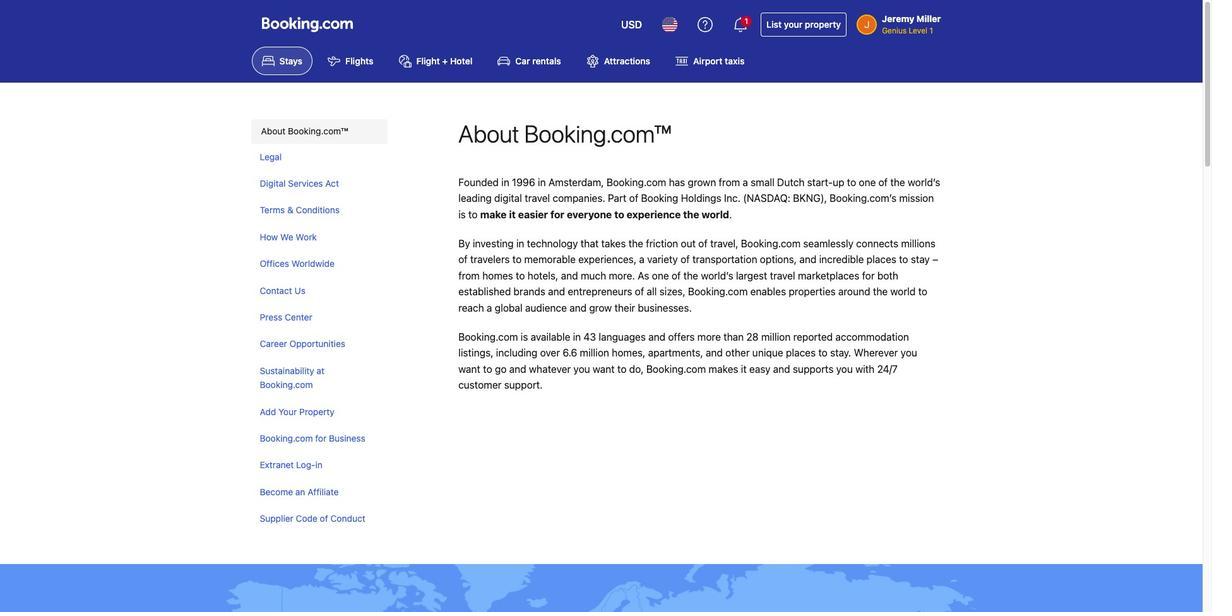 Task type: vqa. For each thing, say whether or not it's contained in the screenshot.
ABOUT BOOKING.COM™ link
yes



Task type: describe. For each thing, give the bounding box(es) containing it.
about inside about booking.com™ link
[[261, 126, 286, 137]]

of up booking.com's
[[879, 177, 888, 188]]

travelers
[[470, 254, 510, 265]]

and down seamlessly
[[800, 254, 817, 265]]

holdings
[[681, 193, 721, 204]]

friction
[[646, 238, 678, 249]]

easier
[[518, 209, 548, 220]]

bkng),
[[793, 193, 827, 204]]

reported
[[793, 331, 833, 343]]

marketplaces
[[798, 270, 860, 281]]

stay
[[911, 254, 930, 265]]

conduct
[[331, 513, 365, 524]]

all
[[647, 286, 657, 298]]

business
[[329, 433, 365, 444]]

terms
[[260, 205, 285, 216]]

booking.com™ inside about booking.com™ link
[[288, 126, 348, 137]]

small
[[751, 177, 775, 188]]

grown
[[688, 177, 716, 188]]

at
[[317, 365, 324, 376]]

6.6
[[563, 347, 577, 359]]

of down the by at the top left
[[458, 254, 468, 265]]

the down holdings
[[683, 209, 699, 220]]

2 vertical spatial for
[[315, 433, 327, 444]]

taxis
[[725, 56, 745, 66]]

become an affiliate
[[260, 487, 339, 497]]

1 inside jeremy miller genius level 1
[[930, 26, 933, 35]]

global
[[495, 302, 523, 314]]

career opportunities link
[[251, 331, 385, 358]]

booking.com down apartments,
[[646, 364, 706, 375]]

to down "leading" in the top of the page
[[468, 209, 478, 220]]

1 horizontal spatial million
[[761, 331, 791, 343]]

transportation
[[693, 254, 757, 265]]

makes
[[709, 364, 738, 375]]

is inside booking.com is available in 43 languages and offers more than 28 million reported accommodation listings, including over 6.6 million homes, apartments, and other unique places to stay. wherever you want to go and whatever you want to do, booking.com makes it easy and supports you with 24/7 customer support.
[[521, 331, 528, 343]]

booking.com down your
[[260, 433, 313, 444]]

0 horizontal spatial you
[[574, 364, 590, 375]]

list your property link
[[761, 13, 847, 37]]

airport taxis link
[[666, 47, 755, 75]]

miller
[[917, 13, 941, 24]]

to right up
[[847, 177, 856, 188]]

we
[[280, 232, 293, 242]]

easy
[[749, 364, 771, 375]]

largest
[[736, 270, 767, 281]]

property
[[299, 406, 335, 417]]

do,
[[629, 364, 644, 375]]

and down including at left bottom
[[509, 364, 526, 375]]

us
[[295, 285, 306, 296]]

act
[[325, 178, 339, 189]]

make it easier for everyone to experience the world .
[[480, 209, 732, 220]]

and up audience
[[548, 286, 565, 298]]

booking.com down transportation
[[688, 286, 748, 298]]

digital services act
[[260, 178, 339, 189]]

list your property
[[767, 19, 841, 30]]

about booking.com™ link
[[251, 120, 387, 144]]

the inside founded in 1996 in amsterdam, booking.com has grown from a small dutch start-up to one of the world's leading digital travel companies. part of booking holdings inc. (nasdaq: bkng), booking.com's mission is to
[[890, 177, 905, 188]]

in inside by investing in technology that takes the friction out of travel, booking.com seamlessly connects millions of travelers to memorable experiences, a variety of transportation options, and incredible places to stay – from homes to hotels, and much more. as one of the world's largest travel marketplaces for both established brands and entrepreneurs of all sizes, booking.com enables properties around the world to reach a global audience and grow their businesses.
[[516, 238, 524, 249]]

support.
[[504, 380, 543, 391]]

established
[[458, 286, 511, 298]]

make
[[480, 209, 507, 220]]

world's inside founded in 1996 in amsterdam, booking.com has grown from a small dutch start-up to one of the world's leading digital travel companies. part of booking holdings inc. (nasdaq: bkng), booking.com's mission is to
[[908, 177, 940, 188]]

to left stay.
[[818, 347, 828, 359]]

sizes,
[[660, 286, 686, 298]]

memorable
[[524, 254, 576, 265]]

stays
[[279, 56, 302, 66]]

code
[[296, 513, 318, 524]]

audience
[[525, 302, 567, 314]]

.
[[729, 209, 732, 220]]

sustainability
[[260, 365, 314, 376]]

flight + hotel link
[[389, 47, 483, 75]]

flight + hotel
[[416, 56, 473, 66]]

one inside by investing in technology that takes the friction out of travel, booking.com seamlessly connects millions of travelers to memorable experiences, a variety of transportation options, and incredible places to stay – from homes to hotels, and much more. as one of the world's largest travel marketplaces for both established brands and entrepreneurs of all sizes, booking.com enables properties around the world to reach a global audience and grow their businesses.
[[652, 270, 669, 281]]

more
[[698, 331, 721, 343]]

flight
[[416, 56, 440, 66]]

conditions
[[296, 205, 340, 216]]

incredible
[[819, 254, 864, 265]]

available
[[531, 331, 570, 343]]

jeremy
[[882, 13, 915, 24]]

0 horizontal spatial million
[[580, 347, 609, 359]]

how we work
[[260, 232, 317, 242]]

1 horizontal spatial you
[[836, 364, 853, 375]]

opportunities
[[290, 339, 345, 349]]

with
[[856, 364, 875, 375]]

1 horizontal spatial a
[[639, 254, 645, 265]]

booking.com inside sustainability at booking.com
[[260, 380, 313, 390]]

leading
[[458, 193, 492, 204]]

offers
[[668, 331, 695, 343]]

of left all
[[635, 286, 644, 298]]

in up digital
[[501, 177, 509, 188]]

amsterdam,
[[549, 177, 604, 188]]

and down the more
[[706, 347, 723, 359]]

extranet log-in link
[[251, 452, 385, 479]]

contact us link
[[251, 278, 385, 304]]

hotels,
[[528, 270, 558, 281]]

customer
[[458, 380, 502, 391]]

supplier
[[260, 513, 293, 524]]

become an affiliate link
[[251, 479, 385, 506]]

(nasdaq:
[[743, 193, 791, 204]]

languages
[[599, 331, 646, 343]]

to down stay
[[918, 286, 928, 298]]

as
[[638, 270, 649, 281]]

add
[[260, 406, 276, 417]]

wherever
[[854, 347, 898, 359]]

of down out
[[681, 254, 690, 265]]

airport taxis
[[693, 56, 745, 66]]

extranet
[[260, 460, 294, 471]]

2 horizontal spatial you
[[901, 347, 917, 359]]

how we work link
[[251, 224, 385, 251]]

level
[[909, 26, 928, 35]]

properties
[[789, 286, 836, 298]]

to left go
[[483, 364, 492, 375]]

airport
[[693, 56, 723, 66]]

investing
[[473, 238, 514, 249]]

in inside booking.com is available in 43 languages and offers more than 28 million reported accommodation listings, including over 6.6 million homes, apartments, and other unique places to stay. wherever you want to go and whatever you want to do, booking.com makes it easy and supports you with 24/7 customer support.
[[573, 331, 581, 343]]

car rentals link
[[488, 47, 571, 75]]

from inside by investing in technology that takes the friction out of travel, booking.com seamlessly connects millions of travelers to memorable experiences, a variety of transportation options, and incredible places to stay – from homes to hotels, and much more. as one of the world's largest travel marketplaces for both established brands and entrepreneurs of all sizes, booking.com enables properties around the world to reach a global audience and grow their businesses.
[[458, 270, 480, 281]]



Task type: locate. For each thing, give the bounding box(es) containing it.
1 horizontal spatial places
[[867, 254, 897, 265]]

from up inc.
[[719, 177, 740, 188]]

than
[[724, 331, 744, 343]]

attractions link
[[576, 47, 660, 75]]

hotel
[[450, 56, 473, 66]]

1 inside button
[[745, 16, 748, 26]]

worldwide
[[292, 258, 335, 269]]

in down the booking.com for business link
[[315, 460, 323, 471]]

1 vertical spatial places
[[786, 347, 816, 359]]

0 horizontal spatial one
[[652, 270, 669, 281]]

+
[[442, 56, 448, 66]]

0 horizontal spatial world
[[702, 209, 729, 220]]

homes,
[[612, 347, 646, 359]]

1 horizontal spatial world
[[891, 286, 916, 298]]

million
[[761, 331, 791, 343], [580, 347, 609, 359]]

the up sizes,
[[684, 270, 698, 281]]

1 horizontal spatial from
[[719, 177, 740, 188]]

&
[[287, 205, 293, 216]]

how
[[260, 232, 278, 242]]

places inside by investing in technology that takes the friction out of travel, booking.com seamlessly connects millions of travelers to memorable experiences, a variety of transportation options, and incredible places to stay – from homes to hotels, and much more. as one of the world's largest travel marketplaces for both established brands and entrepreneurs of all sizes, booking.com enables properties around the world to reach a global audience and grow their businesses.
[[867, 254, 897, 265]]

about booking.com™ up amsterdam,
[[458, 120, 672, 148]]

million up unique
[[761, 331, 791, 343]]

about
[[458, 120, 519, 148], [261, 126, 286, 137]]

0 vertical spatial one
[[859, 177, 876, 188]]

become
[[260, 487, 293, 497]]

terms & conditions link
[[251, 197, 385, 224]]

1 vertical spatial it
[[741, 364, 747, 375]]

for left the both
[[862, 270, 875, 281]]

about booking.com™ up legal link
[[261, 126, 348, 137]]

1 down miller
[[930, 26, 933, 35]]

supplier code of conduct link
[[251, 506, 385, 533]]

1 left list
[[745, 16, 748, 26]]

around
[[838, 286, 870, 298]]

0 vertical spatial a
[[743, 177, 748, 188]]

to left do,
[[617, 364, 627, 375]]

in left 43
[[573, 331, 581, 343]]

you down 6.6 in the left of the page
[[574, 364, 590, 375]]

1 horizontal spatial booking.com™
[[524, 120, 672, 148]]

0 vertical spatial for
[[551, 209, 565, 220]]

places
[[867, 254, 897, 265], [786, 347, 816, 359]]

stays link
[[252, 47, 313, 75]]

it inside booking.com is available in 43 languages and offers more than 28 million reported accommodation listings, including over 6.6 million homes, apartments, and other unique places to stay. wherever you want to go and whatever you want to do, booking.com makes it easy and supports you with 24/7 customer support.
[[741, 364, 747, 375]]

reach
[[458, 302, 484, 314]]

24/7
[[877, 364, 898, 375]]

enables
[[750, 286, 786, 298]]

0 vertical spatial travel
[[525, 193, 550, 204]]

0 horizontal spatial travel
[[525, 193, 550, 204]]

0 vertical spatial million
[[761, 331, 791, 343]]

booking.com™ up amsterdam,
[[524, 120, 672, 148]]

want
[[458, 364, 480, 375], [593, 364, 615, 375]]

0 horizontal spatial places
[[786, 347, 816, 359]]

1 want from the left
[[458, 364, 480, 375]]

1 vertical spatial travel
[[770, 270, 795, 281]]

booking.com down the sustainability
[[260, 380, 313, 390]]

the
[[890, 177, 905, 188], [683, 209, 699, 220], [629, 238, 643, 249], [684, 270, 698, 281], [873, 286, 888, 298]]

companies.
[[553, 193, 605, 204]]

digital
[[494, 193, 522, 204]]

0 horizontal spatial it
[[509, 209, 516, 220]]

of inside the supplier code of conduct "link"
[[320, 513, 328, 524]]

1 horizontal spatial want
[[593, 364, 615, 375]]

about up legal
[[261, 126, 286, 137]]

genius
[[882, 26, 907, 35]]

travel
[[525, 193, 550, 204], [770, 270, 795, 281]]

1 horizontal spatial travel
[[770, 270, 795, 281]]

–
[[933, 254, 938, 265]]

offices
[[260, 258, 289, 269]]

0 horizontal spatial for
[[315, 433, 327, 444]]

stay.
[[830, 347, 851, 359]]

the right takes
[[629, 238, 643, 249]]

to up the homes
[[512, 254, 522, 265]]

to
[[847, 177, 856, 188], [468, 209, 478, 220], [614, 209, 624, 220], [512, 254, 522, 265], [899, 254, 908, 265], [516, 270, 525, 281], [918, 286, 928, 298], [818, 347, 828, 359], [483, 364, 492, 375], [617, 364, 627, 375]]

from inside founded in 1996 in amsterdam, booking.com has grown from a small dutch start-up to one of the world's leading digital travel companies. part of booking holdings inc. (nasdaq: bkng), booking.com's mission is to
[[719, 177, 740, 188]]

world down holdings
[[702, 209, 729, 220]]

0 vertical spatial it
[[509, 209, 516, 220]]

booking.com for business
[[260, 433, 365, 444]]

founded in 1996 in amsterdam, booking.com has grown from a small dutch start-up to one of the world's leading digital travel companies. part of booking holdings inc. (nasdaq: bkng), booking.com's mission is to
[[458, 177, 940, 220]]

it down digital
[[509, 209, 516, 220]]

from up established
[[458, 270, 480, 281]]

businesses.
[[638, 302, 692, 314]]

0 horizontal spatial is
[[458, 209, 466, 220]]

in right investing on the left top of page
[[516, 238, 524, 249]]

2 horizontal spatial a
[[743, 177, 748, 188]]

it left easy
[[741, 364, 747, 375]]

for left the business
[[315, 433, 327, 444]]

1 button
[[726, 9, 756, 40]]

1 vertical spatial world's
[[701, 270, 733, 281]]

0 vertical spatial is
[[458, 209, 466, 220]]

car rentals
[[515, 56, 561, 66]]

sustainability at booking.com
[[260, 365, 324, 390]]

supports
[[793, 364, 834, 375]]

for
[[551, 209, 565, 220], [862, 270, 875, 281], [315, 433, 327, 444]]

is inside founded in 1996 in amsterdam, booking.com has grown from a small dutch start-up to one of the world's leading digital travel companies. part of booking holdings inc. (nasdaq: bkng), booking.com's mission is to
[[458, 209, 466, 220]]

millions
[[901, 238, 936, 249]]

2 vertical spatial a
[[487, 302, 492, 314]]

booking.com™ up legal link
[[288, 126, 348, 137]]

one
[[859, 177, 876, 188], [652, 270, 669, 281]]

connects
[[856, 238, 899, 249]]

0 horizontal spatial about
[[261, 126, 286, 137]]

1 vertical spatial one
[[652, 270, 669, 281]]

million down 43
[[580, 347, 609, 359]]

want down homes, at the right bottom
[[593, 364, 615, 375]]

travel,
[[710, 238, 738, 249]]

1 vertical spatial from
[[458, 270, 480, 281]]

navigation containing about booking.com™
[[251, 120, 387, 533]]

and left grow
[[570, 302, 587, 314]]

2 horizontal spatial for
[[862, 270, 875, 281]]

world inside by investing in technology that takes the friction out of travel, booking.com seamlessly connects millions of travelers to memorable experiences, a variety of transportation options, and incredible places to stay – from homes to hotels, and much more. as one of the world's largest travel marketplaces for both established brands and entrepreneurs of all sizes, booking.com enables properties around the world to reach a global audience and grow their businesses.
[[891, 286, 916, 298]]

world down the both
[[891, 286, 916, 298]]

affiliate
[[308, 487, 339, 497]]

1 horizontal spatial one
[[859, 177, 876, 188]]

unique
[[752, 347, 783, 359]]

0 horizontal spatial from
[[458, 270, 480, 281]]

contact us
[[260, 285, 306, 296]]

list
[[767, 19, 782, 30]]

0 horizontal spatial about booking.com™
[[261, 126, 348, 137]]

0 horizontal spatial 1
[[745, 16, 748, 26]]

1 horizontal spatial is
[[521, 331, 528, 343]]

to left stay
[[899, 254, 908, 265]]

0 horizontal spatial want
[[458, 364, 480, 375]]

has
[[669, 177, 685, 188]]

apartments,
[[648, 347, 703, 359]]

seamlessly
[[803, 238, 854, 249]]

your
[[784, 19, 803, 30]]

you down stay.
[[836, 364, 853, 375]]

everyone
[[567, 209, 612, 220]]

the up mission
[[890, 177, 905, 188]]

booking.com online hotel reservations image
[[262, 17, 353, 32]]

1 vertical spatial million
[[580, 347, 609, 359]]

0 horizontal spatial booking.com™
[[288, 126, 348, 137]]

1 horizontal spatial it
[[741, 364, 747, 375]]

and down unique
[[773, 364, 790, 375]]

travel down options,
[[770, 270, 795, 281]]

and left offers
[[648, 331, 666, 343]]

extranet log-in
[[260, 460, 323, 471]]

0 vertical spatial from
[[719, 177, 740, 188]]

places down connects at the right of the page
[[867, 254, 897, 265]]

world
[[702, 209, 729, 220], [891, 286, 916, 298]]

places down reported
[[786, 347, 816, 359]]

places inside booking.com is available in 43 languages and offers more than 28 million reported accommodation listings, including over 6.6 million homes, apartments, and other unique places to stay. wherever you want to go and whatever you want to do, booking.com makes it easy and supports you with 24/7 customer support.
[[786, 347, 816, 359]]

of right part
[[629, 193, 638, 204]]

their
[[615, 302, 635, 314]]

up
[[833, 177, 844, 188]]

1 horizontal spatial about booking.com™
[[458, 120, 672, 148]]

whatever
[[529, 364, 571, 375]]

0 vertical spatial world
[[702, 209, 729, 220]]

want down listings, on the bottom
[[458, 364, 480, 375]]

in inside navigation
[[315, 460, 323, 471]]

1 horizontal spatial 1
[[930, 26, 933, 35]]

rentals
[[532, 56, 561, 66]]

1 horizontal spatial world's
[[908, 177, 940, 188]]

one inside founded in 1996 in amsterdam, booking.com has grown from a small dutch start-up to one of the world's leading digital travel companies. part of booking holdings inc. (nasdaq: bkng), booking.com's mission is to
[[859, 177, 876, 188]]

is down "leading" in the top of the page
[[458, 209, 466, 220]]

navigation
[[251, 120, 387, 533]]

and left much
[[561, 270, 578, 281]]

travel inside founded in 1996 in amsterdam, booking.com has grown from a small dutch start-up to one of the world's leading digital travel companies. part of booking holdings inc. (nasdaq: bkng), booking.com's mission is to
[[525, 193, 550, 204]]

to up brands
[[516, 270, 525, 281]]

for inside by investing in technology that takes the friction out of travel, booking.com seamlessly connects millions of travelers to memorable experiences, a variety of transportation options, and incredible places to stay – from homes to hotels, and much more. as one of the world's largest travel marketplaces for both established brands and entrepreneurs of all sizes, booking.com enables properties around the world to reach a global audience and grow their businesses.
[[862, 270, 875, 281]]

of right out
[[698, 238, 708, 249]]

and
[[800, 254, 817, 265], [561, 270, 578, 281], [548, 286, 565, 298], [570, 302, 587, 314], [648, 331, 666, 343], [706, 347, 723, 359], [509, 364, 526, 375], [773, 364, 790, 375]]

jeremy miller genius level 1
[[882, 13, 941, 35]]

travel up easier
[[525, 193, 550, 204]]

supplier code of conduct
[[260, 513, 365, 524]]

1 vertical spatial a
[[639, 254, 645, 265]]

usd button
[[614, 9, 650, 40]]

2 want from the left
[[593, 364, 615, 375]]

a up as
[[639, 254, 645, 265]]

travel inside by investing in technology that takes the friction out of travel, booking.com seamlessly connects millions of travelers to memorable experiences, a variety of transportation options, and incredible places to stay – from homes to hotels, and much more. as one of the world's largest travel marketplaces for both established brands and entrepreneurs of all sizes, booking.com enables properties around the world to reach a global audience and grow their businesses.
[[770, 270, 795, 281]]

in
[[501, 177, 509, 188], [538, 177, 546, 188], [516, 238, 524, 249], [573, 331, 581, 343], [315, 460, 323, 471]]

booking.com up options,
[[741, 238, 801, 249]]

0 horizontal spatial world's
[[701, 270, 733, 281]]

career opportunities
[[260, 339, 345, 349]]

1 vertical spatial world
[[891, 286, 916, 298]]

car
[[515, 56, 530, 66]]

a down established
[[487, 302, 492, 314]]

press center link
[[251, 304, 385, 331]]

1 vertical spatial is
[[521, 331, 528, 343]]

one down variety
[[652, 270, 669, 281]]

mission
[[899, 193, 934, 204]]

your
[[278, 406, 297, 417]]

booking.com™
[[524, 120, 672, 148], [288, 126, 348, 137]]

0 horizontal spatial a
[[487, 302, 492, 314]]

1996
[[512, 177, 535, 188]]

is up including at left bottom
[[521, 331, 528, 343]]

about booking.com™ inside navigation
[[261, 126, 348, 137]]

of
[[879, 177, 888, 188], [629, 193, 638, 204], [698, 238, 708, 249], [458, 254, 468, 265], [681, 254, 690, 265], [672, 270, 681, 281], [635, 286, 644, 298], [320, 513, 328, 524]]

of up sizes,
[[672, 270, 681, 281]]

0 vertical spatial world's
[[908, 177, 940, 188]]

1 vertical spatial for
[[862, 270, 875, 281]]

booking.com inside founded in 1996 in amsterdam, booking.com has grown from a small dutch start-up to one of the world's leading digital travel companies. part of booking holdings inc. (nasdaq: bkng), booking.com's mission is to
[[607, 177, 666, 188]]

offices worldwide link
[[251, 251, 385, 278]]

a inside founded in 1996 in amsterdam, booking.com has grown from a small dutch start-up to one of the world's leading digital travel companies. part of booking holdings inc. (nasdaq: bkng), booking.com's mission is to
[[743, 177, 748, 188]]

the down the both
[[873, 286, 888, 298]]

in right 1996
[[538, 177, 546, 188]]

world's up mission
[[908, 177, 940, 188]]

flights link
[[318, 47, 384, 75]]

of right the code
[[320, 513, 328, 524]]

1 horizontal spatial about
[[458, 120, 519, 148]]

you right wherever
[[901, 347, 917, 359]]

1 horizontal spatial for
[[551, 209, 565, 220]]

go
[[495, 364, 507, 375]]

world's
[[908, 177, 940, 188], [701, 270, 733, 281]]

inc.
[[724, 193, 741, 204]]

booking.com up listings, on the bottom
[[458, 331, 518, 343]]

world's down transportation
[[701, 270, 733, 281]]

world's inside by investing in technology that takes the friction out of travel, booking.com seamlessly connects millions of travelers to memorable experiences, a variety of transportation options, and incredible places to stay – from homes to hotels, and much more. as one of the world's largest travel marketplaces for both established brands and entrepreneurs of all sizes, booking.com enables properties around the world to reach a global audience and grow their businesses.
[[701, 270, 733, 281]]

to down part
[[614, 209, 624, 220]]

booking.com up part
[[607, 177, 666, 188]]

by
[[458, 238, 470, 249]]

one up booking.com's
[[859, 177, 876, 188]]

digital
[[260, 178, 286, 189]]

a left small
[[743, 177, 748, 188]]

0 vertical spatial places
[[867, 254, 897, 265]]

for right easier
[[551, 209, 565, 220]]

about up the founded
[[458, 120, 519, 148]]

28
[[747, 331, 759, 343]]



